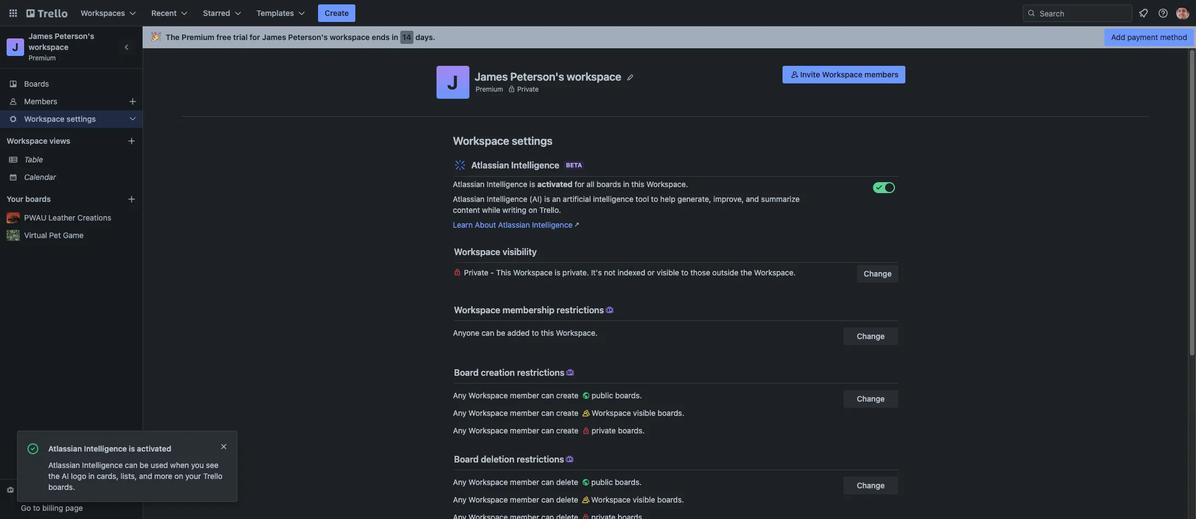 Task type: describe. For each thing, give the bounding box(es) containing it.
add payment method link
[[1105, 29, 1194, 46]]

billing
[[42, 503, 63, 512]]

virtual pet game link
[[24, 230, 136, 241]]

while
[[482, 205, 501, 215]]

go
[[21, 503, 31, 512]]

and inside atlassian intelligence can be used when you see the ai logo in cards, lists, and more on your trello boards.
[[139, 471, 152, 481]]

boards link
[[0, 75, 143, 93]]

go to billing page link
[[21, 503, 83, 512]]

creations
[[77, 213, 111, 222]]

1 horizontal spatial james
[[262, 32, 286, 42]]

recent button
[[145, 4, 194, 22]]

j button
[[436, 66, 469, 99]]

1 horizontal spatial workspace settings
[[453, 134, 553, 147]]

create
[[325, 8, 349, 18]]

create a view image
[[127, 137, 136, 145]]

🎉
[[151, 32, 161, 42]]

workspace settings button
[[0, 110, 143, 128]]

1 any from the top
[[453, 391, 467, 400]]

trial.
[[70, 494, 86, 504]]

2 horizontal spatial workspace.
[[754, 268, 796, 277]]

james peterson's workspace
[[475, 70, 622, 83]]

delete for public boards.
[[556, 477, 578, 487]]

14 inside banner
[[403, 32, 411, 42]]

be inside atlassian intelligence can be used when you see the ai logo in cards, lists, and more on your trello boards.
[[140, 460, 149, 470]]

cards,
[[97, 471, 119, 481]]

summarize
[[761, 194, 800, 204]]

the inside atlassian intelligence can be used when you see the ai logo in cards, lists, and more on your trello boards.
[[48, 471, 60, 481]]

lists,
[[121, 471, 137, 481]]

days
[[31, 486, 48, 495]]

invite workspace members
[[801, 70, 899, 79]]

add board image
[[127, 195, 136, 204]]

ends
[[372, 32, 390, 42]]

2 vertical spatial workspace.
[[556, 328, 598, 337]]

remaining
[[50, 486, 85, 495]]

days.
[[416, 32, 435, 42]]

board creation restrictions
[[454, 368, 565, 377]]

premium inside the 14 days remaining in your premium free trial. go to billing page
[[21, 494, 52, 504]]

pwau leather creations link
[[24, 212, 136, 223]]

1 member from the top
[[510, 391, 539, 400]]

to left those on the bottom right of page
[[682, 268, 689, 277]]

private - this workspace is private. it's not indexed or visible to those outside the workspace.
[[464, 268, 796, 277]]

calendar
[[24, 172, 56, 182]]

and inside atlassian intelligence is activated for all boards in this workspace. atlassian intelligence (ai) is an artificial intelligence tool to help generate, improve, and summarize content while writing on trello.
[[746, 194, 759, 204]]

beta
[[566, 161, 582, 168]]

j for the j button
[[447, 71, 458, 93]]

the
[[166, 32, 180, 42]]

5 any from the top
[[453, 495, 467, 504]]

3 member from the top
[[510, 426, 539, 435]]

0 vertical spatial be
[[497, 328, 505, 337]]

workspace inside button
[[822, 70, 863, 79]]

sm image inside invite workspace members button
[[790, 69, 801, 80]]

atlassian intelligence is activated for all boards in this workspace. atlassian intelligence (ai) is an artificial intelligence tool to help generate, improve, and summarize content while writing on trello.
[[453, 179, 800, 215]]

free inside banner
[[216, 32, 231, 42]]

your inside atlassian intelligence can be used when you see the ai logo in cards, lists, and more on your trello boards.
[[185, 471, 201, 481]]

this
[[496, 268, 511, 277]]

anyone can be added to this workspace.
[[453, 328, 598, 337]]

not
[[604, 268, 616, 277]]

creation
[[481, 368, 515, 377]]

tool
[[636, 194, 649, 204]]

create for workspace visible boards.
[[556, 408, 579, 418]]

change link for board creation restrictions
[[844, 390, 899, 408]]

atlassian intelligence
[[471, 160, 560, 170]]

(ai)
[[530, 194, 542, 204]]

is up (ai)
[[530, 179, 535, 189]]

restrictions for board creation restrictions
[[517, 368, 565, 377]]

workspace visible boards. for board deletion restrictions
[[592, 495, 684, 504]]

trial
[[233, 32, 248, 42]]

more
[[154, 471, 172, 481]]

page
[[65, 503, 83, 512]]

members link
[[0, 93, 143, 110]]

any workspace member can delete for workspace visible boards.
[[453, 495, 581, 504]]

j link
[[7, 38, 24, 56]]

writing
[[503, 205, 527, 215]]

james peterson's workspace link
[[29, 31, 96, 52]]

recent
[[151, 8, 177, 18]]

learn
[[453, 220, 473, 229]]

anyone
[[453, 328, 480, 337]]

private.
[[563, 268, 589, 277]]

4 member from the top
[[510, 477, 539, 487]]

visibility
[[503, 247, 537, 257]]

pwau leather creations
[[24, 213, 111, 222]]

leather
[[49, 213, 75, 222]]

workspace for james peterson's workspace
[[567, 70, 622, 83]]

see
[[206, 460, 219, 470]]

it's
[[591, 268, 602, 277]]

create button
[[318, 4, 356, 22]]

on inside atlassian intelligence can be used when you see the ai logo in cards, lists, and more on your trello boards.
[[175, 471, 183, 481]]

in inside atlassian intelligence is activated for all boards in this workspace. atlassian intelligence (ai) is an artificial intelligence tool to help generate, improve, and summarize content while writing on trello.
[[623, 179, 630, 189]]

private boards.
[[592, 426, 645, 435]]

deletion
[[481, 454, 515, 464]]

premium inside banner
[[182, 32, 215, 42]]

public for board creation restrictions
[[592, 391, 613, 400]]

any workspace member can delete for public boards.
[[453, 477, 581, 487]]

help
[[661, 194, 676, 204]]

1 vertical spatial boards
[[25, 194, 51, 204]]

in inside the 14 days remaining in your premium free trial. go to billing page
[[87, 486, 93, 495]]

to inside atlassian intelligence is activated for all boards in this workspace. atlassian intelligence (ai) is an artificial intelligence tool to help generate, improve, and summarize content while writing on trello.
[[651, 194, 658, 204]]

0 vertical spatial the
[[741, 268, 752, 277]]

public for board deletion restrictions
[[592, 477, 613, 487]]

templates
[[257, 8, 294, 18]]

private for private - this workspace is private. it's not indexed or visible to those outside the workspace.
[[464, 268, 489, 277]]

logo
[[71, 471, 86, 481]]

trello.
[[540, 205, 561, 215]]

🎉 the premium free trial for james peterson's workspace ends in 14 days.
[[151, 32, 435, 42]]

outside
[[713, 268, 739, 277]]

open information menu image
[[1158, 8, 1169, 19]]

restrictions for board deletion restrictions
[[517, 454, 564, 464]]

this inside atlassian intelligence is activated for all boards in this workspace. atlassian intelligence (ai) is an artificial intelligence tool to help generate, improve, and summarize content while writing on trello.
[[632, 179, 645, 189]]

any workspace member can create for public boards.
[[453, 391, 581, 400]]

your inside the 14 days remaining in your premium free trial. go to billing page
[[95, 486, 111, 495]]

delete for workspace visible boards.
[[556, 495, 578, 504]]

atlassian for atlassian intelligence can be used when you see the ai logo in cards, lists, and more on your trello boards.
[[48, 460, 80, 470]]

james peterson's workspace premium
[[29, 31, 96, 62]]

pet
[[49, 230, 61, 240]]

1 horizontal spatial settings
[[512, 134, 553, 147]]

in inside banner
[[392, 32, 399, 42]]

boards. inside atlassian intelligence can be used when you see the ai logo in cards, lists, and more on your trello boards.
[[48, 482, 75, 492]]

atlassian inside learn about atlassian intelligence link
[[498, 220, 530, 229]]

atlassian intelligence can be used when you see the ai logo in cards, lists, and more on your trello boards.
[[48, 460, 223, 492]]

game
[[63, 230, 84, 240]]

members
[[24, 97, 57, 106]]

workspace views
[[7, 136, 70, 145]]

pwau
[[24, 213, 46, 222]]

virtual
[[24, 230, 47, 240]]

workspace settings inside dropdown button
[[24, 114, 96, 123]]

indexed
[[618, 268, 646, 277]]

you
[[191, 460, 204, 470]]

your
[[7, 194, 23, 204]]

atlassian intelligence logo image
[[454, 159, 467, 172]]

premium inside the james peterson's workspace premium
[[29, 54, 56, 62]]

any workspace member can create for private boards.
[[453, 426, 581, 435]]

free inside the 14 days remaining in your premium free trial. go to billing page
[[54, 494, 68, 504]]

improve,
[[714, 194, 744, 204]]

create for private boards.
[[556, 426, 579, 435]]



Task type: vqa. For each thing, say whether or not it's contained in the screenshot.
day
no



Task type: locate. For each thing, give the bounding box(es) containing it.
3 any workspace member can create from the top
[[453, 426, 581, 435]]

1 horizontal spatial be
[[497, 328, 505, 337]]

1 vertical spatial activated
[[137, 444, 171, 453]]

in up intelligence
[[623, 179, 630, 189]]

views
[[49, 136, 70, 145]]

14 inside the 14 days remaining in your premium free trial. go to billing page
[[21, 486, 29, 495]]

public boards. down private boards.
[[592, 477, 642, 487]]

0 vertical spatial this
[[632, 179, 645, 189]]

private for private
[[517, 85, 539, 93]]

activated inside 'alert'
[[137, 444, 171, 453]]

2 workspace visible boards. from the top
[[592, 495, 684, 504]]

0 vertical spatial workspace.
[[647, 179, 688, 189]]

this right added
[[541, 328, 554, 337]]

1 horizontal spatial for
[[575, 179, 585, 189]]

0 vertical spatial create
[[556, 391, 579, 400]]

is
[[530, 179, 535, 189], [545, 194, 550, 204], [555, 268, 561, 277], [129, 444, 135, 453]]

workspace. down workspace membership restrictions
[[556, 328, 598, 337]]

1 vertical spatial be
[[140, 460, 149, 470]]

0 vertical spatial boards
[[597, 179, 621, 189]]

atlassian inside atlassian intelligence can be used when you see the ai logo in cards, lists, and more on your trello boards.
[[48, 460, 80, 470]]

artificial
[[563, 194, 591, 204]]

james for james peterson's workspace premium
[[29, 31, 53, 41]]

your down cards, at the bottom of the page
[[95, 486, 111, 495]]

all
[[587, 179, 595, 189]]

alert containing atlassian intelligence is activated
[[18, 431, 237, 501]]

0 horizontal spatial j
[[12, 41, 18, 53]]

to
[[651, 194, 658, 204], [682, 268, 689, 277], [532, 328, 539, 337], [33, 503, 40, 512]]

1 vertical spatial workspace visible boards.
[[592, 495, 684, 504]]

workspaces
[[81, 8, 125, 18]]

restrictions down anyone can be added to this workspace.
[[517, 368, 565, 377]]

to right added
[[532, 328, 539, 337]]

0 horizontal spatial your
[[95, 486, 111, 495]]

0 horizontal spatial private
[[464, 268, 489, 277]]

board left creation at the left of page
[[454, 368, 479, 377]]

1 vertical spatial private
[[464, 268, 489, 277]]

about
[[475, 220, 496, 229]]

can inside atlassian intelligence can be used when you see the ai logo in cards, lists, and more on your trello boards.
[[125, 460, 138, 470]]

0 vertical spatial settings
[[67, 114, 96, 123]]

1 horizontal spatial workspace.
[[647, 179, 688, 189]]

1 horizontal spatial j
[[447, 71, 458, 93]]

0 vertical spatial any workspace member can create
[[453, 391, 581, 400]]

0 vertical spatial change link
[[844, 390, 899, 408]]

workspace settings up atlassian intelligence
[[453, 134, 553, 147]]

2 any workspace member can create from the top
[[453, 408, 581, 418]]

workspace
[[822, 70, 863, 79], [24, 114, 65, 123], [453, 134, 510, 147], [7, 136, 47, 145], [454, 247, 501, 257], [513, 268, 553, 277], [454, 305, 501, 315], [469, 391, 508, 400], [469, 408, 508, 418], [592, 408, 631, 418], [469, 426, 508, 435], [469, 477, 508, 487], [469, 495, 508, 504], [592, 495, 631, 504]]

confetti image
[[151, 32, 161, 42]]

0 horizontal spatial be
[[140, 460, 149, 470]]

learn about atlassian intelligence
[[453, 220, 573, 229]]

boards
[[597, 179, 621, 189], [25, 194, 51, 204]]

2 vertical spatial workspace
[[567, 70, 622, 83]]

1 vertical spatial workspace
[[29, 42, 69, 52]]

workspaces button
[[74, 4, 143, 22]]

atlassian intelligence is activated
[[48, 444, 171, 453]]

0 horizontal spatial 14
[[21, 486, 29, 495]]

private left -
[[464, 268, 489, 277]]

0 vertical spatial workspace settings
[[24, 114, 96, 123]]

visible for board creation restrictions
[[633, 408, 656, 418]]

workspace membership restrictions
[[454, 305, 604, 315]]

-
[[491, 268, 494, 277]]

1 vertical spatial workspace settings
[[453, 134, 553, 147]]

invite
[[801, 70, 820, 79]]

and right the lists, at the left of page
[[139, 471, 152, 481]]

james down back to home image
[[29, 31, 53, 41]]

payment
[[1128, 32, 1159, 42]]

0 horizontal spatial for
[[250, 32, 260, 42]]

0 horizontal spatial this
[[541, 328, 554, 337]]

search image
[[1028, 9, 1036, 18]]

dismiss flag image
[[219, 442, 228, 451]]

1 vertical spatial change button
[[844, 328, 899, 345]]

workspace settings
[[24, 114, 96, 123], [453, 134, 553, 147]]

generate,
[[678, 194, 712, 204]]

any workspace member can create
[[453, 391, 581, 400], [453, 408, 581, 418], [453, 426, 581, 435]]

any workspace member can create for workspace visible boards.
[[453, 408, 581, 418]]

2 change link from the top
[[844, 477, 899, 494]]

0 vertical spatial 14
[[403, 32, 411, 42]]

peterson's
[[55, 31, 94, 41], [288, 32, 328, 42], [511, 70, 564, 83]]

in right trial.
[[87, 486, 93, 495]]

is left an
[[545, 194, 550, 204]]

peterson's inside banner
[[288, 32, 328, 42]]

the right outside
[[741, 268, 752, 277]]

2 horizontal spatial james
[[475, 70, 508, 83]]

1 vertical spatial the
[[48, 471, 60, 481]]

0 vertical spatial your
[[185, 471, 201, 481]]

1 vertical spatial any workspace member can create
[[453, 408, 581, 418]]

2 any workspace member can delete from the top
[[453, 495, 581, 504]]

be
[[497, 328, 505, 337], [140, 460, 149, 470]]

2 horizontal spatial peterson's
[[511, 70, 564, 83]]

settings down "members" link
[[67, 114, 96, 123]]

delete
[[556, 477, 578, 487], [556, 495, 578, 504]]

premium
[[182, 32, 215, 42], [29, 54, 56, 62], [476, 85, 503, 93], [21, 494, 52, 504]]

add
[[1112, 32, 1126, 42]]

intelligence for atlassian intelligence is activated
[[84, 444, 127, 453]]

1 vertical spatial and
[[139, 471, 152, 481]]

4 any from the top
[[453, 477, 467, 487]]

atlassian
[[471, 160, 509, 170], [453, 179, 485, 189], [453, 194, 485, 204], [498, 220, 530, 229], [48, 444, 82, 453], [48, 460, 80, 470]]

1 vertical spatial create
[[556, 408, 579, 418]]

restrictions down private.
[[557, 305, 604, 315]]

2 vertical spatial any workspace member can create
[[453, 426, 581, 435]]

workspace visible boards. for board creation restrictions
[[592, 408, 685, 418]]

added
[[508, 328, 530, 337]]

1 change link from the top
[[844, 390, 899, 408]]

0 horizontal spatial boards
[[25, 194, 51, 204]]

atlassian for atlassian intelligence is activated
[[48, 444, 82, 453]]

james for james peterson's workspace
[[475, 70, 508, 83]]

1 horizontal spatial workspace
[[330, 32, 370, 42]]

james right the j button
[[475, 70, 508, 83]]

atlassian for atlassian intelligence
[[471, 160, 509, 170]]

0 horizontal spatial activated
[[137, 444, 171, 453]]

private down james peterson's workspace
[[517, 85, 539, 93]]

0 vertical spatial workspace visible boards.
[[592, 408, 685, 418]]

activated for atlassian intelligence is activated
[[137, 444, 171, 453]]

2 board from the top
[[454, 454, 479, 464]]

boards inside atlassian intelligence is activated for all boards in this workspace. atlassian intelligence (ai) is an artificial intelligence tool to help generate, improve, and summarize content while writing on trello.
[[597, 179, 621, 189]]

0 vertical spatial restrictions
[[557, 305, 604, 315]]

this up the tool
[[632, 179, 645, 189]]

1 horizontal spatial on
[[529, 205, 538, 215]]

public boards. for board deletion restrictions
[[592, 477, 642, 487]]

activated up 'used'
[[137, 444, 171, 453]]

0 horizontal spatial and
[[139, 471, 152, 481]]

2 public boards. from the top
[[592, 477, 642, 487]]

1 board from the top
[[454, 368, 479, 377]]

3 any from the top
[[453, 426, 467, 435]]

1 workspace visible boards. from the top
[[592, 408, 685, 418]]

boards up pwau
[[25, 194, 51, 204]]

0 vertical spatial workspace
[[330, 32, 370, 42]]

0 vertical spatial private
[[517, 85, 539, 93]]

1 vertical spatial change link
[[844, 477, 899, 494]]

primary element
[[0, 0, 1197, 26]]

0 vertical spatial visible
[[657, 268, 679, 277]]

when
[[170, 460, 189, 470]]

1 public boards. from the top
[[592, 391, 642, 400]]

is left private.
[[555, 268, 561, 277]]

j inside button
[[447, 71, 458, 93]]

0 horizontal spatial the
[[48, 471, 60, 481]]

0 horizontal spatial workspace
[[29, 42, 69, 52]]

board for board creation restrictions
[[454, 368, 479, 377]]

workspace visibility
[[454, 247, 537, 257]]

public boards. for board creation restrictions
[[592, 391, 642, 400]]

members
[[865, 70, 899, 79]]

intelligence inside atlassian intelligence can be used when you see the ai logo in cards, lists, and more on your trello boards.
[[82, 460, 123, 470]]

j
[[12, 41, 18, 53], [447, 71, 458, 93]]

those
[[691, 268, 711, 277]]

sm image
[[790, 69, 801, 80], [565, 367, 576, 378], [581, 390, 592, 401], [581, 408, 592, 419], [564, 454, 575, 465], [581, 494, 592, 505]]

1 horizontal spatial free
[[216, 32, 231, 42]]

2 member from the top
[[510, 408, 539, 418]]

0 horizontal spatial free
[[54, 494, 68, 504]]

intelligence
[[593, 194, 634, 204]]

2 any from the top
[[453, 408, 467, 418]]

0 vertical spatial any workspace member can delete
[[453, 477, 581, 487]]

14
[[403, 32, 411, 42], [21, 486, 29, 495]]

member
[[510, 391, 539, 400], [510, 408, 539, 418], [510, 426, 539, 435], [510, 477, 539, 487], [510, 495, 539, 504]]

2 vertical spatial restrictions
[[517, 454, 564, 464]]

and right 'improve,'
[[746, 194, 759, 204]]

1 vertical spatial board
[[454, 454, 479, 464]]

1 vertical spatial visible
[[633, 408, 656, 418]]

0 horizontal spatial on
[[175, 471, 183, 481]]

the
[[741, 268, 752, 277], [48, 471, 60, 481]]

activated
[[538, 179, 573, 189], [137, 444, 171, 453]]

Search field
[[1036, 5, 1132, 21]]

boards up intelligence
[[597, 179, 621, 189]]

your boards with 2 items element
[[7, 193, 111, 206]]

1 horizontal spatial 14
[[403, 32, 411, 42]]

workspace. inside atlassian intelligence is activated for all boards in this workspace. atlassian intelligence (ai) is an artificial intelligence tool to help generate, improve, and summarize content while writing on trello.
[[647, 179, 688, 189]]

on down 'when'
[[175, 471, 183, 481]]

change
[[864, 269, 892, 278], [857, 331, 885, 341], [857, 394, 885, 403], [857, 481, 885, 490]]

add payment method
[[1112, 32, 1188, 42]]

for right trial
[[250, 32, 260, 42]]

0 vertical spatial free
[[216, 32, 231, 42]]

0 horizontal spatial settings
[[67, 114, 96, 123]]

banner containing 🎉
[[143, 26, 1197, 48]]

in right logo
[[88, 471, 95, 481]]

0 horizontal spatial workspace.
[[556, 328, 598, 337]]

be left added
[[497, 328, 505, 337]]

2 vertical spatial create
[[556, 426, 579, 435]]

5 member from the top
[[510, 495, 539, 504]]

intelligence for atlassian intelligence can be used when you see the ai logo in cards, lists, and more on your trello boards.
[[82, 460, 123, 470]]

2 create from the top
[[556, 408, 579, 418]]

virtual pet game
[[24, 230, 84, 240]]

1 delete from the top
[[556, 477, 578, 487]]

free
[[216, 32, 231, 42], [54, 494, 68, 504]]

is up the lists, at the left of page
[[129, 444, 135, 453]]

calendar link
[[24, 172, 136, 183]]

2 public from the top
[[592, 477, 613, 487]]

1 horizontal spatial private
[[517, 85, 539, 93]]

14 days remaining in your premium free trial. go to billing page
[[21, 486, 111, 512]]

1 vertical spatial settings
[[512, 134, 553, 147]]

1 vertical spatial on
[[175, 471, 183, 481]]

this
[[632, 179, 645, 189], [541, 328, 554, 337]]

activated up an
[[538, 179, 573, 189]]

1 any workspace member can create from the top
[[453, 391, 581, 400]]

1 vertical spatial for
[[575, 179, 585, 189]]

visible for board deletion restrictions
[[633, 495, 655, 504]]

workspace navigation collapse icon image
[[120, 40, 135, 55]]

activated for atlassian intelligence is activated for all boards in this workspace. atlassian intelligence (ai) is an artificial intelligence tool to help generate, improve, and summarize content while writing on trello.
[[538, 179, 573, 189]]

membership
[[503, 305, 555, 315]]

change link for board deletion restrictions
[[844, 477, 899, 494]]

method
[[1161, 32, 1188, 42]]

to right go
[[33, 503, 40, 512]]

or
[[648, 268, 655, 277]]

intelligence for atlassian intelligence
[[511, 160, 560, 170]]

1 any workspace member can delete from the top
[[453, 477, 581, 487]]

14 left days.
[[403, 32, 411, 42]]

1 horizontal spatial this
[[632, 179, 645, 189]]

workspace. up help
[[647, 179, 688, 189]]

james inside the james peterson's workspace premium
[[29, 31, 53, 41]]

2 delete from the top
[[556, 495, 578, 504]]

to inside the 14 days remaining in your premium free trial. go to billing page
[[33, 503, 40, 512]]

james peterson (jamespeterson93) image
[[1177, 7, 1190, 20]]

restrictions right the deletion
[[517, 454, 564, 464]]

table
[[24, 155, 43, 164]]

1 vertical spatial workspace.
[[754, 268, 796, 277]]

peterson's inside the james peterson's workspace premium
[[55, 31, 94, 41]]

workspace. right outside
[[754, 268, 796, 277]]

your down you
[[185, 471, 201, 481]]

in inside atlassian intelligence can be used when you see the ai logo in cards, lists, and more on your trello boards.
[[88, 471, 95, 481]]

1 vertical spatial free
[[54, 494, 68, 504]]

for inside atlassian intelligence is activated for all boards in this workspace. atlassian intelligence (ai) is an artificial intelligence tool to help generate, improve, and summarize content while writing on trello.
[[575, 179, 585, 189]]

0 horizontal spatial james
[[29, 31, 53, 41]]

in
[[392, 32, 399, 42], [623, 179, 630, 189], [88, 471, 95, 481], [87, 486, 93, 495]]

1 create from the top
[[556, 391, 579, 400]]

1 horizontal spatial your
[[185, 471, 201, 481]]

0 vertical spatial and
[[746, 194, 759, 204]]

restrictions for workspace membership restrictions
[[557, 305, 604, 315]]

content
[[453, 205, 480, 215]]

0 vertical spatial activated
[[538, 179, 573, 189]]

starred
[[203, 8, 230, 18]]

james down templates
[[262, 32, 286, 42]]

workspace inside dropdown button
[[24, 114, 65, 123]]

the left ai
[[48, 471, 60, 481]]

2 horizontal spatial workspace
[[567, 70, 622, 83]]

0 vertical spatial public
[[592, 391, 613, 400]]

for left the all
[[575, 179, 585, 189]]

activated inside atlassian intelligence is activated for all boards in this workspace. atlassian intelligence (ai) is an artificial intelligence tool to help generate, improve, and summarize content while writing on trello.
[[538, 179, 573, 189]]

sm image
[[604, 304, 615, 315], [581, 425, 592, 436], [581, 477, 592, 488], [581, 512, 592, 519]]

templates button
[[250, 4, 312, 22]]

on down (ai)
[[529, 205, 538, 215]]

change button
[[858, 265, 899, 283], [844, 328, 899, 345]]

1 vertical spatial this
[[541, 328, 554, 337]]

back to home image
[[26, 4, 67, 22]]

visible
[[657, 268, 679, 277], [633, 408, 656, 418], [633, 495, 655, 504]]

1 vertical spatial 14
[[21, 486, 29, 495]]

james
[[29, 31, 53, 41], [262, 32, 286, 42], [475, 70, 508, 83]]

1 vertical spatial your
[[95, 486, 111, 495]]

to right the tool
[[651, 194, 658, 204]]

boards
[[24, 79, 49, 88]]

an
[[552, 194, 561, 204]]

0 vertical spatial delete
[[556, 477, 578, 487]]

public down private
[[592, 477, 613, 487]]

settings
[[67, 114, 96, 123], [512, 134, 553, 147]]

ai
[[62, 471, 69, 481]]

workspace settings down "members" link
[[24, 114, 96, 123]]

atlassian for atlassian intelligence is activated for all boards in this workspace. atlassian intelligence (ai) is an artificial intelligence tool to help generate, improve, and summarize content while writing on trello.
[[453, 179, 485, 189]]

public up private
[[592, 391, 613, 400]]

on inside atlassian intelligence is activated for all boards in this workspace. atlassian intelligence (ai) is an artificial intelligence tool to help generate, improve, and summarize content while writing on trello.
[[529, 205, 538, 215]]

settings up atlassian intelligence
[[512, 134, 553, 147]]

1 vertical spatial any workspace member can delete
[[453, 495, 581, 504]]

1 horizontal spatial boards
[[597, 179, 621, 189]]

peterson's for james peterson's workspace
[[511, 70, 564, 83]]

1 horizontal spatial activated
[[538, 179, 573, 189]]

settings inside dropdown button
[[67, 114, 96, 123]]

1 vertical spatial public boards.
[[592, 477, 642, 487]]

0 vertical spatial change button
[[858, 265, 899, 283]]

j for the j link
[[12, 41, 18, 53]]

board for board deletion restrictions
[[454, 454, 479, 464]]

0 vertical spatial board
[[454, 368, 479, 377]]

used
[[151, 460, 168, 470]]

workspace.
[[647, 179, 688, 189], [754, 268, 796, 277], [556, 328, 598, 337]]

workspace inside the james peterson's workspace premium
[[29, 42, 69, 52]]

1 horizontal spatial peterson's
[[288, 32, 328, 42]]

0 horizontal spatial peterson's
[[55, 31, 94, 41]]

14 left days
[[21, 486, 29, 495]]

0 vertical spatial public boards.
[[592, 391, 642, 400]]

1 horizontal spatial and
[[746, 194, 759, 204]]

3 create from the top
[[556, 426, 579, 435]]

peterson's for james peterson's workspace premium
[[55, 31, 94, 41]]

intelligence for atlassian intelligence is activated for all boards in this workspace. atlassian intelligence (ai) is an artificial intelligence tool to help generate, improve, and summarize content while writing on trello.
[[487, 179, 528, 189]]

public boards. up private boards.
[[592, 391, 642, 400]]

1 vertical spatial j
[[447, 71, 458, 93]]

workspace for james peterson's workspace premium
[[29, 42, 69, 52]]

1 public from the top
[[592, 391, 613, 400]]

boards.
[[615, 391, 642, 400], [658, 408, 685, 418], [618, 426, 645, 435], [615, 477, 642, 487], [48, 482, 75, 492], [658, 495, 684, 504]]

is inside 'alert'
[[129, 444, 135, 453]]

1 vertical spatial public
[[592, 477, 613, 487]]

0 notifications image
[[1137, 7, 1151, 20]]

board left the deletion
[[454, 454, 479, 464]]

1 horizontal spatial the
[[741, 268, 752, 277]]

invite workspace members button
[[783, 66, 906, 83]]

create
[[556, 391, 579, 400], [556, 408, 579, 418], [556, 426, 579, 435]]

alert
[[18, 431, 237, 501]]

board
[[454, 368, 479, 377], [454, 454, 479, 464]]

1 vertical spatial delete
[[556, 495, 578, 504]]

in right ends
[[392, 32, 399, 42]]

be left 'used'
[[140, 460, 149, 470]]

create for public boards.
[[556, 391, 579, 400]]

table link
[[24, 154, 136, 165]]

2 vertical spatial visible
[[633, 495, 655, 504]]

0 vertical spatial on
[[529, 205, 538, 215]]

banner
[[143, 26, 1197, 48]]



